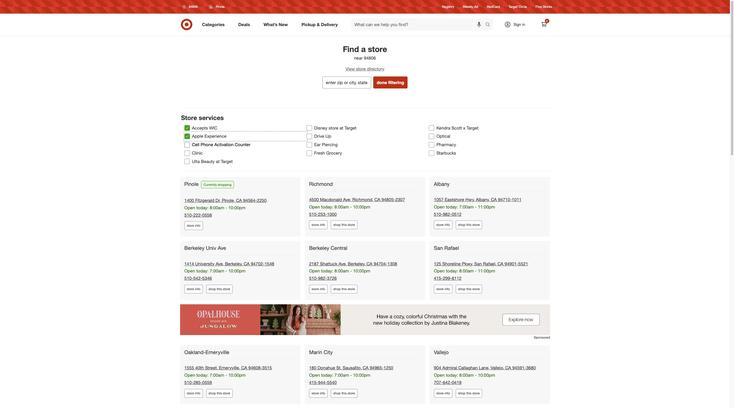 Task type: describe. For each thing, give the bounding box(es) containing it.
university
[[195, 261, 215, 267]]

- for marin city
[[351, 373, 352, 378]]

94608-
[[249, 365, 262, 371]]

0 horizontal spatial san
[[434, 245, 443, 251]]

this for vallejo
[[467, 391, 472, 395]]

94901-
[[505, 261, 519, 267]]

1414
[[185, 261, 194, 267]]

store info for berkeley central
[[312, 287, 326, 291]]

0 horizontal spatial pinole
[[185, 181, 199, 187]]

store down 510-982-0512 link
[[437, 223, 444, 227]]

- inside 125 shoreline pkwy, san rafael, ca 94901-5521 open today: 8:00am - 11:00pm 415-299-6112
[[476, 268, 477, 274]]

find for a
[[343, 44, 359, 54]]

1414 university ave, berkeley, ca 94702-1548 link
[[185, 261, 275, 267]]

sausalito,
[[343, 365, 362, 371]]

- for albany
[[476, 204, 477, 210]]

sign
[[514, 22, 522, 27]]

done filtering button
[[374, 76, 408, 88]]

today: inside 125 shoreline pkwy, san rafael, ca 94901-5521 open today: 8:00am - 11:00pm 415-299-6112
[[446, 268, 459, 274]]

shop for richmond
[[334, 223, 341, 227]]

info for oakland-emeryville
[[195, 391, 201, 395]]

7:00am for berkeley univ ave
[[210, 268, 224, 274]]

642-
[[443, 380, 452, 385]]

deals link
[[234, 19, 257, 31]]

store down 1057 eastshore hwy, albany, ca 94710-1011 open today: 7:00am - 11:00pm 510-982-0512
[[473, 223, 480, 227]]

info for pinole
[[195, 224, 201, 228]]

5540
[[327, 380, 337, 385]]

info for richmond
[[320, 223, 326, 227]]

shopping
[[218, 183, 232, 187]]

shop this store button for richmond
[[331, 221, 358, 229]]

store info for san rafael
[[437, 287, 450, 291]]

at for store
[[340, 125, 344, 131]]

store down 299-
[[437, 287, 444, 291]]

open inside 904 admiral callaghan lane, vallejo, ca 94591-3680 open today: 8:00am - 10:00pm 707-642-0419
[[434, 373, 445, 378]]

1057
[[434, 197, 444, 202]]

store right view on the top left of page
[[356, 66, 366, 72]]

today: for richmond
[[321, 204, 334, 210]]

marin
[[309, 349, 323, 356]]

shop for san rafael
[[459, 287, 466, 291]]

univ
[[206, 245, 216, 251]]

- inside 904 admiral callaghan lane, vallejo, ca 94591-3680 open today: 8:00am - 10:00pm 707-642-0419
[[476, 373, 477, 378]]

944-
[[318, 380, 327, 385]]

this for albany
[[467, 223, 472, 227]]

8:00am for berkeley central
[[335, 268, 349, 274]]

510-982-3726 link
[[309, 276, 337, 281]]

berkeley univ ave
[[185, 245, 226, 251]]

ca for berkeley univ ave
[[244, 261, 250, 267]]

registry
[[442, 5, 455, 9]]

ave, for berkeley univ ave
[[216, 261, 224, 267]]

ca inside 904 admiral callaghan lane, vallejo, ca 94591-3680 open today: 8:00am - 10:00pm 707-642-0419
[[506, 365, 512, 371]]

707-642-0419 link
[[434, 380, 462, 385]]

510- for berkeley univ ave
[[185, 276, 193, 281]]

today: for oakland-emeryville
[[197, 373, 209, 378]]

shop this store button for vallejo
[[456, 389, 483, 398]]

delivery
[[321, 22, 338, 27]]

Kendra Scott x Target checkbox
[[429, 125, 435, 131]]

510- for berkeley central
[[309, 276, 318, 281]]

ulta
[[192, 159, 200, 164]]

10:00pm for oakland-emeryville
[[229, 373, 246, 378]]

store down 125 shoreline pkwy, san rafael, ca 94901-5521 open today: 8:00am - 11:00pm 415-299-6112
[[473, 287, 480, 291]]

8:00am inside 125 shoreline pkwy, san rafael, ca 94901-5521 open today: 8:00am - 11:00pm 415-299-6112
[[460, 268, 474, 274]]

marin city
[[309, 349, 333, 356]]

Fresh Grocery checkbox
[[307, 150, 312, 156]]

enter zip or city, state
[[326, 80, 368, 85]]

richmond link
[[309, 181, 334, 187]]

open for berkeley univ ave
[[185, 268, 195, 274]]

callaghan
[[459, 365, 478, 371]]

982- for albany
[[443, 212, 452, 217]]

city,
[[350, 80, 357, 85]]

1414 university ave, berkeley, ca 94702-1548 open today: 7:00am - 10:00pm 510-542-5346
[[185, 261, 275, 281]]

8:00am for richmond
[[335, 204, 349, 210]]

510- for richmond
[[309, 212, 318, 217]]

currently
[[204, 183, 217, 187]]

8:00am inside 904 admiral callaghan lane, vallejo, ca 94591-3680 open today: 8:00am - 10:00pm 707-642-0419
[[460, 373, 474, 378]]

ad
[[475, 5, 479, 9]]

11:00pm inside 1057 eastshore hwy, albany, ca 94710-1011 open today: 7:00am - 11:00pm 510-982-0512
[[478, 204, 496, 210]]

find for stores
[[536, 5, 542, 9]]

this for richmond
[[342, 223, 347, 227]]

415- inside 180 donahue st, sausalito, ca 94965-1250 open today: 7:00am - 10:00pm 415-944-5540
[[309, 380, 318, 385]]

emeryville
[[206, 349, 230, 356]]

2
[[547, 19, 548, 23]]

store down 1414 university ave, berkeley, ca 94702-1548 open today: 7:00am - 10:00pm 510-542-5346
[[223, 287, 230, 291]]

shop for oakland-emeryville
[[209, 391, 216, 395]]

ca inside 125 shoreline pkwy, san rafael, ca 94901-5521 open today: 8:00am - 11:00pm 415-299-6112
[[498, 261, 504, 267]]

disney store at target
[[315, 125, 357, 131]]

this for berkeley central
[[342, 287, 347, 291]]

redcard
[[487, 5, 500, 9]]

store info link for san rafael
[[434, 285, 453, 294]]

10:00pm for berkeley central
[[353, 268, 371, 274]]

180 donahue st, sausalito, ca 94965-1250 link
[[309, 365, 394, 371]]

berkeley, for berkeley central
[[348, 261, 366, 267]]

store down 510-982-3726 link
[[312, 287, 319, 291]]

store down 707-
[[437, 391, 444, 395]]

fresh
[[315, 150, 325, 156]]

shop this store for albany
[[459, 223, 480, 227]]

store down 944-
[[312, 391, 319, 395]]

shop this store for richmond
[[334, 223, 355, 227]]

what's new link
[[259, 19, 295, 31]]

today: for berkeley univ ave
[[197, 268, 209, 274]]

near
[[354, 55, 363, 61]]

Ear Piercing checkbox
[[307, 142, 312, 148]]

find stores link
[[536, 4, 553, 9]]

3515
[[262, 365, 272, 371]]

filtering
[[389, 80, 405, 85]]

pharmacy
[[437, 142, 457, 147]]

510- for oakland-emeryville
[[185, 380, 193, 385]]

1400
[[185, 198, 194, 203]]

What can we help you find? suggestions appear below search field
[[351, 19, 487, 31]]

94965-
[[370, 365, 384, 371]]

store
[[181, 114, 197, 121]]

ulta beauty at target
[[192, 159, 233, 164]]

rafael,
[[484, 261, 497, 267]]

510-285-0559 link
[[185, 380, 212, 385]]

store down 222- at the left of the page
[[187, 224, 194, 228]]

berkeley, for berkeley univ ave
[[225, 261, 243, 267]]

pickup & delivery
[[302, 22, 338, 27]]

activation
[[215, 142, 234, 147]]

kendra scott x target
[[437, 125, 479, 131]]

510- for pinole
[[185, 212, 193, 218]]

optical
[[437, 134, 451, 139]]

berkeley for berkeley central
[[309, 245, 330, 251]]

san inside 125 shoreline pkwy, san rafael, ca 94901-5521 open today: 8:00am - 11:00pm 415-299-6112
[[475, 261, 482, 267]]

2307
[[396, 197, 405, 202]]

beauty
[[201, 159, 215, 164]]

scott
[[452, 125, 462, 131]]

view store directory link
[[175, 66, 556, 72]]

target for kendra scott x target
[[467, 125, 479, 131]]

ave, for richmond
[[343, 197, 352, 202]]

2187 shattuck ave, berkeley, ca 94704-1308 open today: 8:00am - 10:00pm 510-982-3726
[[309, 261, 398, 281]]

0512
[[452, 212, 462, 217]]

this for marin city
[[342, 391, 347, 395]]

eastshore
[[445, 197, 465, 202]]

store inside group
[[329, 125, 339, 131]]

hwy,
[[466, 197, 475, 202]]

berkeley univ ave link
[[185, 245, 227, 251]]

shop this store for berkeley univ ave
[[209, 287, 230, 291]]

store info for vallejo
[[437, 391, 450, 395]]

1548
[[265, 261, 275, 267]]

store down the 2187 shattuck ave, berkeley, ca 94704-1308 open today: 8:00am - 10:00pm 510-982-3726
[[348, 287, 355, 291]]

2187
[[309, 261, 319, 267]]

1555 40th street, emeryville, ca 94608-3515 link
[[185, 365, 272, 371]]

store info for pinole
[[187, 224, 201, 228]]

this for berkeley univ ave
[[217, 287, 222, 291]]

1308
[[388, 261, 398, 267]]

5346
[[202, 276, 212, 281]]

Pharmacy checkbox
[[429, 142, 435, 148]]

ear
[[315, 142, 321, 147]]

ca for marin city
[[363, 365, 369, 371]]

store down the 542-
[[187, 287, 194, 291]]

albany,
[[476, 197, 490, 202]]

store down 904 admiral callaghan lane, vallejo, ca 94591-3680 open today: 8:00am - 10:00pm 707-642-0419
[[473, 391, 480, 395]]

what's new
[[264, 22, 288, 27]]

san rafael link
[[434, 245, 461, 251]]

- for richmond
[[351, 204, 352, 210]]

vallejo
[[434, 349, 449, 356]]

sign in
[[514, 22, 526, 27]]

3680
[[527, 365, 536, 371]]

542-
[[193, 276, 202, 281]]

10:00pm for pinole
[[229, 205, 246, 210]]

ca for pinole
[[236, 198, 242, 203]]

shop for marin city
[[334, 391, 341, 395]]



Task type: vqa. For each thing, say whether or not it's contained in the screenshot.


Task type: locate. For each thing, give the bounding box(es) containing it.
store info link for albany
[[434, 221, 453, 229]]

10:00pm inside 904 admiral callaghan lane, vallejo, ca 94591-3680 open today: 8:00am - 10:00pm 707-642-0419
[[478, 373, 496, 378]]

1 vertical spatial 415-
[[309, 380, 318, 385]]

2 berkeley from the left
[[309, 245, 330, 251]]

services
[[199, 114, 224, 121]]

shop for berkeley univ ave
[[209, 287, 216, 291]]

Drive Up checkbox
[[307, 134, 312, 139]]

store info link for pinole
[[185, 222, 203, 230]]

open down 1555 on the bottom
[[185, 373, 195, 378]]

- inside 4500 macdonald ave, richmond, ca 94805-2307 open today: 8:00am - 10:00pm 510-253-1000
[[351, 204, 352, 210]]

1555 40th street, emeryville, ca 94608-3515 open today: 7:00am - 10:00pm 510-285-0559
[[185, 365, 272, 385]]

415- down 180 on the bottom left of the page
[[309, 380, 318, 385]]

2 berkeley, from the left
[[348, 261, 366, 267]]

open down 2187
[[309, 268, 320, 274]]

today: down donahue
[[321, 373, 334, 378]]

- inside the 2187 shattuck ave, berkeley, ca 94704-1308 open today: 8:00am - 10:00pm 510-982-3726
[[351, 268, 352, 274]]

ca inside 180 donahue st, sausalito, ca 94965-1250 open today: 7:00am - 10:00pm 415-944-5540
[[363, 365, 369, 371]]

0 horizontal spatial berkeley,
[[225, 261, 243, 267]]

ave, inside 1414 university ave, berkeley, ca 94702-1548 open today: 7:00am - 10:00pm 510-542-5346
[[216, 261, 224, 267]]

982- for berkeley central
[[318, 276, 327, 281]]

1400 fitzgerald dr, pinole, ca 94564-2250 open today: 8:00am - 10:00pm 510-222-0558
[[185, 198, 267, 218]]

510- down 4500
[[309, 212, 318, 217]]

shop this store button for oakland-emeryville
[[206, 389, 233, 398]]

st,
[[337, 365, 342, 371]]

this for san rafael
[[467, 287, 472, 291]]

shop for vallejo
[[459, 391, 466, 395]]

store info down 510-982-0512 link
[[437, 223, 450, 227]]

open inside the 2187 shattuck ave, berkeley, ca 94704-1308 open today: 8:00am - 10:00pm 510-982-3726
[[309, 268, 320, 274]]

target inside target circle link
[[509, 5, 518, 9]]

shop down 5540
[[334, 391, 341, 395]]

pinole inside pinole dropdown button
[[216, 5, 225, 9]]

berkeley central
[[309, 245, 348, 251]]

shop down 0512
[[459, 223, 466, 227]]

today: inside 4500 macdonald ave, richmond, ca 94805-2307 open today: 8:00am - 10:00pm 510-253-1000
[[321, 204, 334, 210]]

0 horizontal spatial 982-
[[318, 276, 327, 281]]

1 horizontal spatial 94806
[[364, 55, 376, 61]]

0 horizontal spatial find
[[343, 44, 359, 54]]

2 11:00pm from the top
[[478, 268, 496, 274]]

1 horizontal spatial 982-
[[443, 212, 452, 217]]

berkeley for berkeley univ ave
[[185, 245, 205, 251]]

today: inside 180 donahue st, sausalito, ca 94965-1250 open today: 7:00am - 10:00pm 415-944-5540
[[321, 373, 334, 378]]

in
[[523, 22, 526, 27]]

open down 180 on the bottom left of the page
[[309, 373, 320, 378]]

- down 1555 40th street, emeryville, ca 94608-3515 link
[[226, 373, 227, 378]]

shop this store down 0512
[[459, 223, 480, 227]]

store down 180 donahue st, sausalito, ca 94965-1250 open today: 7:00am - 10:00pm 415-944-5540
[[348, 391, 355, 395]]

0 horizontal spatial 415-
[[309, 380, 318, 385]]

94710-
[[499, 197, 512, 202]]

1 11:00pm from the top
[[478, 204, 496, 210]]

shop down 6112
[[459, 287, 466, 291]]

1 vertical spatial 11:00pm
[[478, 268, 496, 274]]

Starbucks checkbox
[[429, 150, 435, 156]]

10:00pm down sausalito,
[[353, 373, 371, 378]]

this down the '1555 40th street, emeryville, ca 94608-3515 open today: 7:00am - 10:00pm 510-285-0559'
[[217, 391, 222, 395]]

6112
[[452, 276, 462, 281]]

- down callaghan
[[476, 373, 477, 378]]

today: down eastshore
[[446, 204, 459, 210]]

weekly ad
[[463, 5, 479, 9]]

shop this store button down 5540
[[331, 389, 358, 398]]

- for pinole
[[226, 205, 227, 210]]

Cell Phone Activation Counter checkbox
[[185, 142, 190, 148]]

- inside 1400 fitzgerald dr, pinole, ca 94564-2250 open today: 8:00am - 10:00pm 510-222-0558
[[226, 205, 227, 210]]

today: inside 1400 fitzgerald dr, pinole, ca 94564-2250 open today: 8:00am - 10:00pm 510-222-0558
[[197, 205, 209, 210]]

982- down "shattuck"
[[318, 276, 327, 281]]

125
[[434, 261, 442, 267]]

0 vertical spatial find
[[536, 5, 542, 9]]

directory
[[367, 66, 385, 72]]

1 berkeley, from the left
[[225, 261, 243, 267]]

store info for richmond
[[312, 223, 326, 227]]

8:00am up 1000
[[335, 204, 349, 210]]

0 vertical spatial 982-
[[443, 212, 452, 217]]

find stores
[[536, 5, 553, 9]]

sign in link
[[500, 19, 534, 31]]

shop this store button for albany
[[456, 221, 483, 229]]

904 admiral callaghan lane, vallejo, ca 94591-3680 open today: 8:00am - 10:00pm 707-642-0419
[[434, 365, 536, 385]]

1 vertical spatial find
[[343, 44, 359, 54]]

store up up
[[329, 125, 339, 131]]

1057 eastshore hwy, albany, ca 94710-1011 link
[[434, 197, 522, 202]]

deals
[[239, 22, 250, 27]]

berkeley
[[185, 245, 205, 251], [309, 245, 330, 251]]

1 vertical spatial at
[[216, 159, 220, 164]]

today: down university
[[197, 268, 209, 274]]

store info link down 642-
[[434, 389, 453, 398]]

1250
[[384, 365, 394, 371]]

this down 1057 eastshore hwy, albany, ca 94710-1011 open today: 7:00am - 11:00pm 510-982-0512
[[467, 223, 472, 227]]

8:00am inside 1400 fitzgerald dr, pinole, ca 94564-2250 open today: 8:00am - 10:00pm 510-222-0558
[[210, 205, 224, 210]]

richmond,
[[353, 197, 374, 202]]

11:00pm inside 125 shoreline pkwy, san rafael, ca 94901-5521 open today: 8:00am - 11:00pm 415-299-6112
[[478, 268, 496, 274]]

125 shoreline pkwy, san rafael, ca 94901-5521 link
[[434, 261, 529, 267]]

open inside the '1555 40th street, emeryville, ca 94608-3515 open today: 7:00am - 10:00pm 510-285-0559'
[[185, 373, 195, 378]]

7:00am for albany
[[460, 204, 474, 210]]

- for berkeley univ ave
[[226, 268, 227, 274]]

- inside 180 donahue st, sausalito, ca 94965-1250 open today: 7:00am - 10:00pm 415-944-5540
[[351, 373, 352, 378]]

ca for albany
[[491, 197, 497, 202]]

1 horizontal spatial berkeley,
[[348, 261, 366, 267]]

store info down 510-982-3726 link
[[312, 287, 326, 291]]

0559
[[202, 380, 212, 385]]

8:00am inside 4500 macdonald ave, richmond, ca 94805-2307 open today: 8:00am - 10:00pm 510-253-1000
[[335, 204, 349, 210]]

done filtering
[[377, 80, 405, 85]]

10:00pm down 904 admiral callaghan lane, vallejo, ca 94591-3680 "link"
[[478, 373, 496, 378]]

1057 eastshore hwy, albany, ca 94710-1011 open today: 7:00am - 11:00pm 510-982-0512
[[434, 197, 522, 217]]

piercing
[[322, 142, 338, 147]]

open for albany
[[434, 204, 445, 210]]

0 vertical spatial san
[[434, 245, 443, 251]]

shop this store button down 6112
[[456, 285, 483, 294]]

180 donahue st, sausalito, ca 94965-1250 open today: 7:00am - 10:00pm 415-944-5540
[[309, 365, 394, 385]]

done
[[377, 80, 387, 85]]

510- down 2187
[[309, 276, 318, 281]]

ear piercing
[[315, 142, 338, 147]]

1 vertical spatial 94806
[[364, 55, 376, 61]]

store down the '1555 40th street, emeryville, ca 94608-3515 open today: 7:00am - 10:00pm 510-285-0559'
[[223, 391, 230, 395]]

grocery
[[327, 150, 342, 156]]

info for berkeley univ ave
[[195, 287, 201, 291]]

- down 125 shoreline pkwy, san rafael, ca 94901-5521 link
[[476, 268, 477, 274]]

10:00pm for marin city
[[353, 373, 371, 378]]

open inside 4500 macdonald ave, richmond, ca 94805-2307 open today: 8:00am - 10:00pm 510-253-1000
[[309, 204, 320, 210]]

this for oakland-emeryville
[[217, 391, 222, 395]]

7:00am down hwy,
[[460, 204, 474, 210]]

today: down 40th
[[197, 373, 209, 378]]

stores
[[543, 5, 553, 9]]

0 horizontal spatial 94806
[[189, 5, 198, 9]]

weekly
[[463, 5, 474, 9]]

7:00am for marin city
[[335, 373, 349, 378]]

94591-
[[513, 365, 527, 371]]

1 vertical spatial san
[[475, 261, 482, 267]]

berkeley, left 94704-
[[348, 261, 366, 267]]

today: for pinole
[[197, 205, 209, 210]]

Disney store at Target checkbox
[[307, 125, 312, 131]]

at right disney
[[340, 125, 344, 131]]

store info down 944-
[[312, 391, 326, 395]]

ca for oakland-emeryville
[[242, 365, 247, 371]]

ca inside 4500 macdonald ave, richmond, ca 94805-2307 open today: 8:00am - 10:00pm 510-253-1000
[[375, 197, 381, 202]]

510- inside 1414 university ave, berkeley, ca 94702-1548 open today: 7:00am - 10:00pm 510-542-5346
[[185, 276, 193, 281]]

0558
[[202, 212, 212, 218]]

0 horizontal spatial at
[[216, 159, 220, 164]]

san left "rafael"
[[434, 245, 443, 251]]

shop this store down 5540
[[334, 391, 355, 395]]

shop this store down '3726'
[[334, 287, 355, 291]]

Clinic checkbox
[[185, 150, 190, 156]]

Accepts WIC checkbox
[[185, 125, 190, 131]]

0 vertical spatial 415-
[[434, 276, 443, 281]]

10:00pm down pinole, on the top left of the page
[[229, 205, 246, 210]]

store inside find a store near 94806
[[368, 44, 388, 54]]

info down 222- at the left of the page
[[195, 224, 201, 228]]

ave
[[218, 245, 226, 251]]

0 vertical spatial pinole
[[216, 5, 225, 9]]

510- inside the 2187 shattuck ave, berkeley, ca 94704-1308 open today: 8:00am - 10:00pm 510-982-3726
[[309, 276, 318, 281]]

7:00am inside 1414 university ave, berkeley, ca 94702-1548 open today: 7:00am - 10:00pm 510-542-5346
[[210, 268, 224, 274]]

info down 642-
[[445, 391, 450, 395]]

222-
[[193, 212, 202, 218]]

shoreline
[[443, 261, 461, 267]]

shop
[[334, 223, 341, 227], [459, 223, 466, 227], [209, 287, 216, 291], [334, 287, 341, 291], [459, 287, 466, 291], [209, 391, 216, 395], [334, 391, 341, 395], [459, 391, 466, 395]]

shop this store button for berkeley central
[[331, 285, 358, 294]]

pinole,
[[222, 198, 235, 203]]

info for vallejo
[[445, 391, 450, 395]]

store info for albany
[[437, 223, 450, 227]]

fitzgerald
[[195, 198, 215, 203]]

today: inside 1057 eastshore hwy, albany, ca 94710-1011 open today: 7:00am - 11:00pm 510-982-0512
[[446, 204, 459, 210]]

7:00am inside 1057 eastshore hwy, albany, ca 94710-1011 open today: 7:00am - 11:00pm 510-982-0512
[[460, 204, 474, 210]]

store info
[[312, 223, 326, 227], [437, 223, 450, 227], [187, 224, 201, 228], [187, 287, 201, 291], [312, 287, 326, 291], [437, 287, 450, 291], [187, 391, 201, 395], [312, 391, 326, 395], [437, 391, 450, 395]]

982- down eastshore
[[443, 212, 452, 217]]

today: for berkeley central
[[321, 268, 334, 274]]

pinole button
[[206, 2, 228, 12]]

rafael
[[445, 245, 459, 251]]

find inside find a store near 94806
[[343, 44, 359, 54]]

10:00pm down emeryville,
[[229, 373, 246, 378]]

ca inside the '1555 40th street, emeryville, ca 94608-3515 open today: 7:00am - 10:00pm 510-285-0559'
[[242, 365, 247, 371]]

5521
[[519, 261, 529, 267]]

11:00pm
[[478, 204, 496, 210], [478, 268, 496, 274]]

1 berkeley from the left
[[185, 245, 205, 251]]

starbucks
[[437, 150, 457, 156]]

shop this store down 0559
[[209, 391, 230, 395]]

ca inside the 2187 shattuck ave, berkeley, ca 94704-1308 open today: 8:00am - 10:00pm 510-982-3726
[[367, 261, 373, 267]]

shop this store button for marin city
[[331, 389, 358, 398]]

shop for albany
[[459, 223, 466, 227]]

1 horizontal spatial find
[[536, 5, 542, 9]]

berkeley central link
[[309, 245, 349, 251]]

open for richmond
[[309, 204, 320, 210]]

10:00pm for richmond
[[353, 204, 371, 210]]

today: down fitzgerald
[[197, 205, 209, 210]]

- down 1400 fitzgerald dr, pinole, ca 94564-2250 link
[[226, 205, 227, 210]]

10:00pm inside 180 donahue st, sausalito, ca 94965-1250 open today: 7:00am - 10:00pm 415-944-5540
[[353, 373, 371, 378]]

ca for berkeley central
[[367, 261, 373, 267]]

up
[[326, 134, 332, 139]]

store info link down the 542-
[[185, 285, 203, 294]]

510- for albany
[[434, 212, 443, 217]]

94806
[[189, 5, 198, 9], [364, 55, 376, 61]]

store info for berkeley univ ave
[[187, 287, 201, 291]]

shop this store button down the '5346'
[[206, 285, 233, 294]]

10:00pm inside the '1555 40th street, emeryville, ca 94608-3515 open today: 7:00am - 10:00pm 510-285-0559'
[[229, 373, 246, 378]]

ave, inside the 2187 shattuck ave, berkeley, ca 94704-1308 open today: 8:00am - 10:00pm 510-982-3726
[[339, 261, 347, 267]]

shop this store button down '3726'
[[331, 285, 358, 294]]

982- inside the 2187 shattuck ave, berkeley, ca 94704-1308 open today: 8:00am - 10:00pm 510-982-3726
[[318, 276, 327, 281]]

store info down 253-
[[312, 223, 326, 227]]

info down 253-
[[320, 223, 326, 227]]

982- inside 1057 eastshore hwy, albany, ca 94710-1011 open today: 7:00am - 11:00pm 510-982-0512
[[443, 212, 452, 217]]

berkeley, down ave
[[225, 261, 243, 267]]

store down 4500 macdonald ave, richmond, ca 94805-2307 open today: 8:00am - 10:00pm 510-253-1000
[[348, 223, 355, 227]]

open inside 1400 fitzgerald dr, pinole, ca 94564-2250 open today: 8:00am - 10:00pm 510-222-0558
[[185, 205, 195, 210]]

store down 253-
[[312, 223, 319, 227]]

store info link for berkeley univ ave
[[185, 285, 203, 294]]

target for disney store at target
[[345, 125, 357, 131]]

today: down shoreline
[[446, 268, 459, 274]]

7:00am for oakland-emeryville
[[210, 373, 224, 378]]

2250
[[257, 198, 267, 203]]

4500 macdonald ave, richmond, ca 94805-2307 open today: 8:00am - 10:00pm 510-253-1000
[[309, 197, 405, 217]]

what's
[[264, 22, 278, 27]]

redcard link
[[487, 4, 500, 9]]

info down 299-
[[445, 287, 450, 291]]

shop this store for marin city
[[334, 391, 355, 395]]

1 horizontal spatial pinole
[[216, 5, 225, 9]]

open inside 125 shoreline pkwy, san rafael, ca 94901-5521 open today: 8:00am - 11:00pm 415-299-6112
[[434, 268, 445, 274]]

7:00am down st,
[[335, 373, 349, 378]]

store info down '285-'
[[187, 391, 201, 395]]

510- inside 1057 eastshore hwy, albany, ca 94710-1011 open today: 7:00am - 11:00pm 510-982-0512
[[434, 212, 443, 217]]

a
[[362, 44, 366, 54]]

1 horizontal spatial 415-
[[434, 276, 443, 281]]

ca for richmond
[[375, 197, 381, 202]]

7:00am down street,
[[210, 373, 224, 378]]

open inside 1414 university ave, berkeley, ca 94702-1548 open today: 7:00am - 10:00pm 510-542-5346
[[185, 268, 195, 274]]

shop this store button for berkeley univ ave
[[206, 285, 233, 294]]

shop this store button for san rafael
[[456, 285, 483, 294]]

shop this store down the '5346'
[[209, 287, 230, 291]]

shop down 0559
[[209, 391, 216, 395]]

street,
[[205, 365, 218, 371]]

pkwy,
[[462, 261, 474, 267]]

store services
[[181, 114, 224, 121]]

94806 left pinole dropdown button
[[189, 5, 198, 9]]

10:00pm down '2187 shattuck ave, berkeley, ca 94704-1308' link
[[353, 268, 371, 274]]

8:00am inside the 2187 shattuck ave, berkeley, ca 94704-1308 open today: 8:00am - 10:00pm 510-982-3726
[[335, 268, 349, 274]]

zip
[[338, 80, 343, 85]]

1400 fitzgerald dr, pinole, ca 94564-2250 link
[[185, 198, 267, 203]]

shop down '3726'
[[334, 287, 341, 291]]

180
[[309, 365, 317, 371]]

open for berkeley central
[[309, 268, 320, 274]]

415- inside 125 shoreline pkwy, san rafael, ca 94901-5521 open today: 8:00am - 11:00pm 415-299-6112
[[434, 276, 443, 281]]

store info link down 510-982-0512 link
[[434, 221, 453, 229]]

8:00am down pkwy,
[[460, 268, 474, 274]]

510- inside the '1555 40th street, emeryville, ca 94608-3515 open today: 7:00am - 10:00pm 510-285-0559'
[[185, 380, 193, 385]]

this down 180 donahue st, sausalito, ca 94965-1250 open today: 7:00am - 10:00pm 415-944-5540
[[342, 391, 347, 395]]

510-253-1000 link
[[309, 212, 337, 217]]

1000
[[327, 212, 337, 217]]

store info link for berkeley central
[[309, 285, 328, 294]]

open for oakland-emeryville
[[185, 373, 195, 378]]

open for pinole
[[185, 205, 195, 210]]

1 horizontal spatial berkeley
[[309, 245, 330, 251]]

ave, inside 4500 macdonald ave, richmond, ca 94805-2307 open today: 8:00am - 10:00pm 510-253-1000
[[343, 197, 352, 202]]

view
[[346, 66, 355, 72]]

Optical checkbox
[[429, 134, 435, 139]]

berkeley up 2187
[[309, 245, 330, 251]]

415-299-6112 link
[[434, 276, 462, 281]]

marin city link
[[309, 349, 334, 356]]

ave, right university
[[216, 261, 224, 267]]

open inside 1057 eastshore hwy, albany, ca 94710-1011 open today: 7:00am - 11:00pm 510-982-0512
[[434, 204, 445, 210]]

1 vertical spatial 982-
[[318, 276, 327, 281]]

- inside the '1555 40th street, emeryville, ca 94608-3515 open today: 7:00am - 10:00pm 510-285-0559'
[[226, 373, 227, 378]]

store info for oakland-emeryville
[[187, 391, 201, 395]]

7:00am up the '5346'
[[210, 268, 224, 274]]

info for san rafael
[[445, 287, 450, 291]]

categories link
[[198, 19, 232, 31]]

at for beauty
[[216, 159, 220, 164]]

10:00pm down richmond,
[[353, 204, 371, 210]]

94806 inside dropdown button
[[189, 5, 198, 9]]

1 horizontal spatial at
[[340, 125, 344, 131]]

emeryville,
[[219, 365, 240, 371]]

store info down the 542-
[[187, 287, 201, 291]]

ca inside 1057 eastshore hwy, albany, ca 94710-1011 open today: 7:00am - 11:00pm 510-982-0512
[[491, 197, 497, 202]]

info for marin city
[[320, 391, 326, 395]]

info down 944-
[[320, 391, 326, 395]]

find
[[536, 5, 542, 9], [343, 44, 359, 54]]

10:00pm for berkeley univ ave
[[229, 268, 246, 274]]

10:00pm inside 1414 university ave, berkeley, ca 94702-1548 open today: 7:00am - 10:00pm 510-542-5346
[[229, 268, 246, 274]]

- for berkeley central
[[351, 268, 352, 274]]

store info link down '285-'
[[185, 389, 203, 398]]

510- inside 4500 macdonald ave, richmond, ca 94805-2307 open today: 8:00am - 10:00pm 510-253-1000
[[309, 212, 318, 217]]

0 vertical spatial at
[[340, 125, 344, 131]]

city
[[324, 349, 333, 356]]

shop for berkeley central
[[334, 287, 341, 291]]

0 vertical spatial 11:00pm
[[478, 204, 496, 210]]

7:00am inside 180 donahue st, sausalito, ca 94965-1250 open today: 7:00am - 10:00pm 415-944-5540
[[335, 373, 349, 378]]

pickup & delivery link
[[297, 19, 345, 31]]

berkeley, inside the 2187 shattuck ave, berkeley, ca 94704-1308 open today: 8:00am - 10:00pm 510-982-3726
[[348, 261, 366, 267]]

253-
[[318, 212, 327, 217]]

8:00am down callaghan
[[460, 373, 474, 378]]

sponsored
[[534, 336, 551, 340]]

categories
[[202, 22, 225, 27]]

open inside 180 donahue st, sausalito, ca 94965-1250 open today: 7:00am - 10:00pm 415-944-5540
[[309, 373, 320, 378]]

- inside 1057 eastshore hwy, albany, ca 94710-1011 open today: 7:00am - 11:00pm 510-982-0512
[[476, 204, 477, 210]]

find left stores
[[536, 5, 542, 9]]

ca right vallejo,
[[506, 365, 512, 371]]

today: down admiral
[[446, 373, 459, 378]]

berkeley, inside 1414 university ave, berkeley, ca 94702-1548 open today: 7:00am - 10:00pm 510-542-5346
[[225, 261, 243, 267]]

10:00pm inside 4500 macdonald ave, richmond, ca 94805-2307 open today: 8:00am - 10:00pm 510-253-1000
[[353, 204, 371, 210]]

registry link
[[442, 4, 455, 9]]

store info link for marin city
[[309, 389, 328, 398]]

berkeley,
[[225, 261, 243, 267], [348, 261, 366, 267]]

this down 4500 macdonald ave, richmond, ca 94805-2307 open today: 8:00am - 10:00pm 510-253-1000
[[342, 223, 347, 227]]

shop this store for oakland-emeryville
[[209, 391, 230, 395]]

fresh grocery
[[315, 150, 342, 156]]

store services group
[[185, 124, 552, 166]]

ave, for berkeley central
[[339, 261, 347, 267]]

shop this store for vallejo
[[459, 391, 480, 395]]

510- inside 1400 fitzgerald dr, pinole, ca 94564-2250 open today: 8:00am - 10:00pm 510-222-0558
[[185, 212, 193, 218]]

info for berkeley central
[[320, 287, 326, 291]]

1555
[[185, 365, 194, 371]]

today: for albany
[[446, 204, 459, 210]]

11:00pm down rafael, at bottom right
[[478, 268, 496, 274]]

ca left 94965-
[[363, 365, 369, 371]]

target for ulta beauty at target
[[221, 159, 233, 164]]

ave, right "shattuck"
[[339, 261, 347, 267]]

0 horizontal spatial berkeley
[[185, 245, 205, 251]]

- inside 1414 university ave, berkeley, ca 94702-1548 open today: 7:00am - 10:00pm 510-542-5346
[[226, 268, 227, 274]]

Apple Experience checkbox
[[185, 134, 190, 139]]

3726
[[327, 276, 337, 281]]

ca inside 1400 fitzgerald dr, pinole, ca 94564-2250 open today: 8:00am - 10:00pm 510-222-0558
[[236, 198, 242, 203]]

7:00am inside the '1555 40th street, emeryville, ca 94608-3515 open today: 7:00am - 10:00pm 510-285-0559'
[[210, 373, 224, 378]]

today: inside 1414 university ave, berkeley, ca 94702-1548 open today: 7:00am - 10:00pm 510-542-5346
[[197, 268, 209, 274]]

shop this store for berkeley central
[[334, 287, 355, 291]]

415- down 125
[[434, 276, 443, 281]]

shop this store down 6112
[[459, 287, 480, 291]]

this down the 2187 shattuck ave, berkeley, ca 94704-1308 open today: 8:00am - 10:00pm 510-982-3726
[[342, 287, 347, 291]]

today: inside the '1555 40th street, emeryville, ca 94608-3515 open today: 7:00am - 10:00pm 510-285-0559'
[[197, 373, 209, 378]]

2 link
[[539, 19, 551, 31]]

store down '285-'
[[187, 391, 194, 395]]

- down 180 donahue st, sausalito, ca 94965-1250 link
[[351, 373, 352, 378]]

store info link for richmond
[[309, 221, 328, 229]]

94805-
[[382, 197, 396, 202]]

ca right the albany,
[[491, 197, 497, 202]]

10:00pm inside the 2187 shattuck ave, berkeley, ca 94704-1308 open today: 8:00am - 10:00pm 510-982-3726
[[353, 268, 371, 274]]

drive up
[[315, 134, 332, 139]]

94806 inside find a store near 94806
[[364, 55, 376, 61]]

285-
[[193, 380, 202, 385]]

10:00pm inside 1400 fitzgerald dr, pinole, ca 94564-2250 open today: 8:00am - 10:00pm 510-222-0558
[[229, 205, 246, 210]]

enter
[[326, 80, 336, 85]]

store info down 642-
[[437, 391, 450, 395]]

- down the 1414 university ave, berkeley, ca 94702-1548 link
[[226, 268, 227, 274]]

shop this store button down 0419
[[456, 389, 483, 398]]

today: inside the 2187 shattuck ave, berkeley, ca 94704-1308 open today: 8:00am - 10:00pm 510-982-3726
[[321, 268, 334, 274]]

store info for marin city
[[312, 391, 326, 395]]

lane,
[[479, 365, 490, 371]]

Ulta Beauty at Target checkbox
[[185, 159, 190, 164]]

ca inside 1414 university ave, berkeley, ca 94702-1548 open today: 7:00am - 10:00pm 510-542-5346
[[244, 261, 250, 267]]

0 vertical spatial 94806
[[189, 5, 198, 9]]

advertisement region
[[180, 305, 551, 335]]

today: inside 904 admiral callaghan lane, vallejo, ca 94591-3680 open today: 8:00am - 10:00pm 707-642-0419
[[446, 373, 459, 378]]

1 horizontal spatial san
[[475, 261, 482, 267]]

circle
[[519, 5, 527, 9]]

1 vertical spatial pinole
[[185, 181, 199, 187]]

info down the 542-
[[195, 287, 201, 291]]

ca left 94608-
[[242, 365, 247, 371]]

open for marin city
[[309, 373, 320, 378]]

store info link for vallejo
[[434, 389, 453, 398]]

store info link for oakland-emeryville
[[185, 389, 203, 398]]

central
[[331, 245, 348, 251]]



